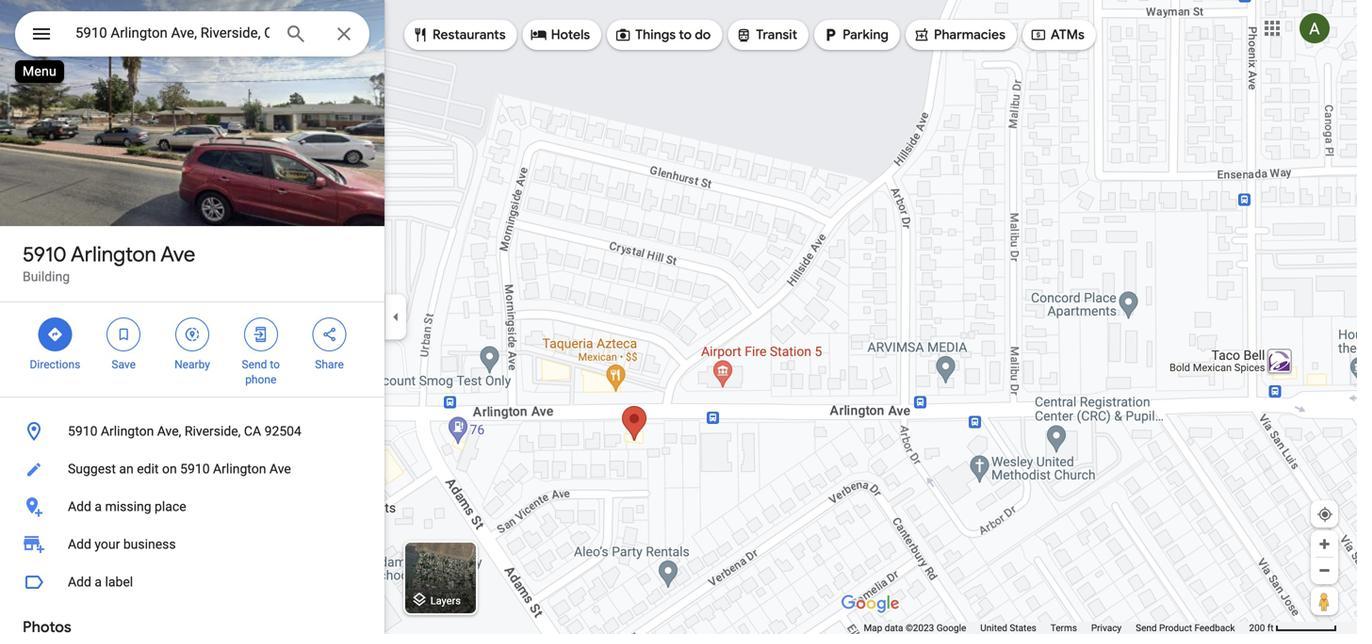 Task type: describe. For each thing, give the bounding box(es) containing it.
to inside  things to do
[[679, 26, 692, 43]]

 things to do
[[615, 25, 711, 45]]


[[252, 324, 269, 345]]

2 horizontal spatial 5910
[[180, 461, 210, 477]]

send product feedback button
[[1136, 622, 1235, 634]]

send for send product feedback
[[1136, 623, 1157, 634]]

©2023
[[906, 623, 935, 634]]

layers
[[431, 595, 461, 607]]

show street view coverage image
[[1311, 587, 1339, 616]]

send product feedback
[[1136, 623, 1235, 634]]


[[822, 25, 839, 45]]

missing
[[105, 499, 151, 515]]

share
[[315, 358, 344, 371]]

data
[[885, 623, 904, 634]]

add a label
[[68, 575, 133, 590]]

add a label button
[[0, 564, 385, 601]]

united states button
[[981, 622, 1037, 634]]

zoom out image
[[1318, 564, 1332, 578]]

atms
[[1051, 26, 1085, 43]]

5910 for ave
[[23, 241, 67, 268]]

nearby
[[174, 358, 210, 371]]

product
[[1160, 623, 1193, 634]]

google account: angela cha  
(angela.cha@adept.ai) image
[[1300, 13, 1330, 43]]

 atms
[[1030, 25, 1085, 45]]

ave inside button
[[270, 461, 291, 477]]

ave,
[[157, 424, 181, 439]]

privacy button
[[1092, 622, 1122, 634]]

things
[[636, 26, 676, 43]]

footer inside google maps element
[[864, 622, 1250, 634]]

united
[[981, 623, 1008, 634]]

add your business link
[[0, 526, 385, 564]]

ft
[[1268, 623, 1274, 634]]


[[913, 25, 930, 45]]

parking
[[843, 26, 889, 43]]

label
[[105, 575, 133, 590]]

200 ft button
[[1250, 623, 1338, 634]]


[[615, 25, 632, 45]]


[[736, 25, 753, 45]]

do
[[695, 26, 711, 43]]

add your business
[[68, 537, 176, 552]]


[[412, 25, 429, 45]]

collapse side panel image
[[386, 307, 406, 328]]

add a missing place button
[[0, 488, 385, 526]]

 button
[[15, 11, 68, 60]]

zoom in image
[[1318, 537, 1332, 551]]

states
[[1010, 623, 1037, 634]]

 search field
[[15, 11, 370, 60]]

privacy
[[1092, 623, 1122, 634]]

5910 arlington ave main content
[[0, 0, 385, 634]]



Task type: locate. For each thing, give the bounding box(es) containing it.
add
[[68, 499, 91, 515], [68, 537, 91, 552], [68, 575, 91, 590]]

add for add a missing place
[[68, 499, 91, 515]]

ca
[[244, 424, 261, 439]]

a
[[95, 499, 102, 515], [95, 575, 102, 590]]

directions
[[30, 358, 80, 371]]

suggest an edit on 5910 arlington ave button
[[0, 451, 385, 488]]

5910 arlington ave, riverside, ca 92504 button
[[0, 413, 385, 451]]

5910 for ave,
[[68, 424, 98, 439]]

arlington for ave
[[71, 241, 156, 268]]

google maps element
[[0, 0, 1358, 634]]

a for missing
[[95, 499, 102, 515]]

0 vertical spatial arlington
[[71, 241, 156, 268]]

5910 inside "5910 arlington ave building"
[[23, 241, 67, 268]]

footer containing map data ©2023 google
[[864, 622, 1250, 634]]


[[30, 20, 53, 48]]

add a missing place
[[68, 499, 186, 515]]

0 horizontal spatial to
[[270, 358, 280, 371]]

add left your
[[68, 537, 91, 552]]

 hotels
[[530, 25, 590, 45]]

riverside,
[[185, 424, 241, 439]]

200
[[1250, 623, 1265, 634]]

suggest an edit on 5910 arlington ave
[[68, 461, 291, 477]]

send inside the send product feedback 'button'
[[1136, 623, 1157, 634]]

to inside send to phone
[[270, 358, 280, 371]]

5910
[[23, 241, 67, 268], [68, 424, 98, 439], [180, 461, 210, 477]]

building
[[23, 269, 70, 285]]

1 horizontal spatial 5910
[[68, 424, 98, 439]]

arlington down the ca
[[213, 461, 266, 477]]

1 vertical spatial add
[[68, 537, 91, 552]]

None field
[[75, 22, 270, 44]]

none field inside 5910 arlington ave, riverside, ca 92504 field
[[75, 22, 270, 44]]


[[184, 324, 201, 345]]

transit
[[756, 26, 798, 43]]

1 add from the top
[[68, 499, 91, 515]]

send inside send to phone
[[242, 358, 267, 371]]

send for send to phone
[[242, 358, 267, 371]]

0 vertical spatial 5910
[[23, 241, 67, 268]]


[[530, 25, 547, 45]]

a left label
[[95, 575, 102, 590]]

restaurants
[[433, 26, 506, 43]]

add for add your business
[[68, 537, 91, 552]]

2 add from the top
[[68, 537, 91, 552]]

send to phone
[[242, 358, 280, 387]]

arlington for ave,
[[101, 424, 154, 439]]

place
[[155, 499, 186, 515]]

1 a from the top
[[95, 499, 102, 515]]

terms button
[[1051, 622, 1077, 634]]

google
[[937, 623, 967, 634]]

 restaurants
[[412, 25, 506, 45]]

an
[[119, 461, 134, 477]]

5910 up suggest
[[68, 424, 98, 439]]

show your location image
[[1317, 506, 1334, 523]]

add down suggest
[[68, 499, 91, 515]]

1 vertical spatial to
[[270, 358, 280, 371]]

1 vertical spatial ave
[[270, 461, 291, 477]]

edit
[[137, 461, 159, 477]]

5910 right on
[[180, 461, 210, 477]]

send left product on the right
[[1136, 623, 1157, 634]]


[[47, 324, 64, 345]]


[[1030, 25, 1047, 45]]

arlington up the an
[[101, 424, 154, 439]]

to
[[679, 26, 692, 43], [270, 358, 280, 371]]

footer
[[864, 622, 1250, 634]]

1 horizontal spatial ave
[[270, 461, 291, 477]]

0 vertical spatial to
[[679, 26, 692, 43]]

on
[[162, 461, 177, 477]]

save
[[112, 358, 136, 371]]

1 vertical spatial send
[[1136, 623, 1157, 634]]

actions for 5910 arlington ave region
[[0, 303, 385, 397]]

arlington inside "5910 arlington ave building"
[[71, 241, 156, 268]]


[[321, 324, 338, 345]]

5910 Arlington Ave, Riverside, CA 92504 field
[[15, 11, 370, 57]]

ave down '92504'
[[270, 461, 291, 477]]

 transit
[[736, 25, 798, 45]]

 parking
[[822, 25, 889, 45]]

2 a from the top
[[95, 575, 102, 590]]

0 horizontal spatial ave
[[160, 241, 195, 268]]

phone
[[245, 373, 277, 387]]

1 vertical spatial a
[[95, 575, 102, 590]]

pharmacies
[[934, 26, 1006, 43]]

send
[[242, 358, 267, 371], [1136, 623, 1157, 634]]

your
[[95, 537, 120, 552]]

ave up 
[[160, 241, 195, 268]]

0 vertical spatial a
[[95, 499, 102, 515]]

0 vertical spatial ave
[[160, 241, 195, 268]]

feedback
[[1195, 623, 1235, 634]]

0 vertical spatial send
[[242, 358, 267, 371]]

0 horizontal spatial send
[[242, 358, 267, 371]]

1 horizontal spatial to
[[679, 26, 692, 43]]

3 add from the top
[[68, 575, 91, 590]]


[[115, 324, 132, 345]]

hotels
[[551, 26, 590, 43]]

2 vertical spatial arlington
[[213, 461, 266, 477]]

a for label
[[95, 575, 102, 590]]

92504
[[265, 424, 302, 439]]

1 horizontal spatial send
[[1136, 623, 1157, 634]]

to up phone
[[270, 358, 280, 371]]

5910 arlington ave, riverside, ca 92504
[[68, 424, 302, 439]]

business
[[123, 537, 176, 552]]

0 vertical spatial add
[[68, 499, 91, 515]]

terms
[[1051, 623, 1077, 634]]

map data ©2023 google
[[864, 623, 967, 634]]

1 vertical spatial arlington
[[101, 424, 154, 439]]

ave inside "5910 arlington ave building"
[[160, 241, 195, 268]]

 pharmacies
[[913, 25, 1006, 45]]

add left label
[[68, 575, 91, 590]]

a left missing
[[95, 499, 102, 515]]

1 vertical spatial 5910
[[68, 424, 98, 439]]

map
[[864, 623, 883, 634]]

2 vertical spatial add
[[68, 575, 91, 590]]

send up phone
[[242, 358, 267, 371]]

add for add a label
[[68, 575, 91, 590]]

5910 arlington ave building
[[23, 241, 195, 285]]

arlington up 
[[71, 241, 156, 268]]

to left do
[[679, 26, 692, 43]]

arlington
[[71, 241, 156, 268], [101, 424, 154, 439], [213, 461, 266, 477]]

suggest
[[68, 461, 116, 477]]

0 horizontal spatial 5910
[[23, 241, 67, 268]]

5910 up building
[[23, 241, 67, 268]]

ave
[[160, 241, 195, 268], [270, 461, 291, 477]]

200 ft
[[1250, 623, 1274, 634]]

united states
[[981, 623, 1037, 634]]

2 vertical spatial 5910
[[180, 461, 210, 477]]



Task type: vqa. For each thing, say whether or not it's contained in the screenshot.


